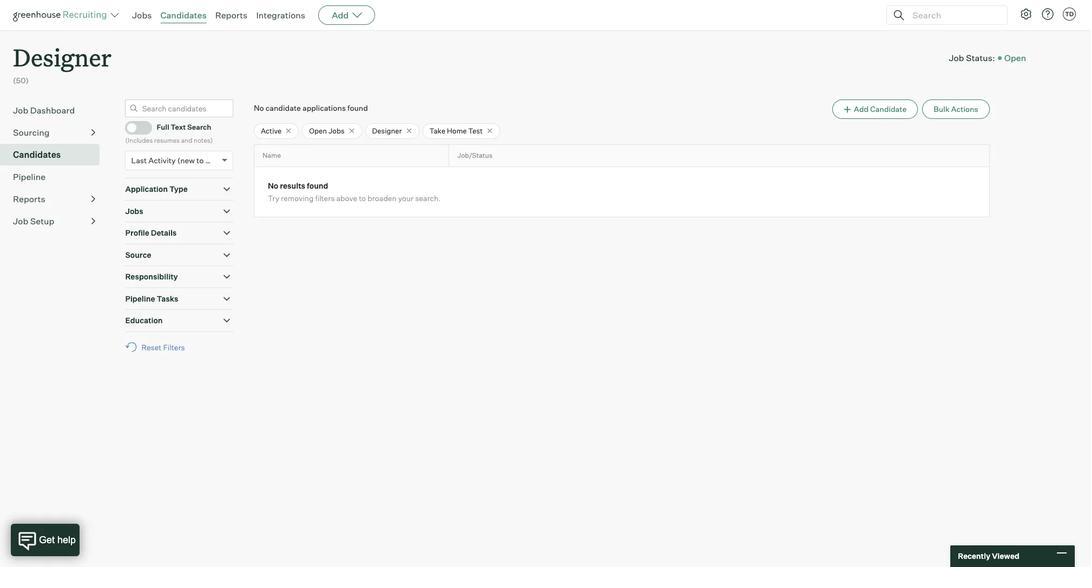 Task type: describe. For each thing, give the bounding box(es) containing it.
job status:
[[949, 52, 995, 63]]

designer for designer (50)
[[13, 41, 112, 73]]

bulk actions
[[934, 104, 978, 114]]

pipeline for pipeline
[[13, 171, 46, 182]]

bulk actions link
[[923, 99, 990, 119]]

open for open jobs
[[309, 127, 327, 135]]

notes)
[[194, 136, 213, 144]]

candidate
[[266, 103, 301, 112]]

job setup
[[13, 216, 54, 227]]

full
[[157, 123, 169, 132]]

test
[[468, 127, 483, 135]]

viewed
[[992, 552, 1020, 561]]

last activity (new to old) option
[[131, 156, 219, 165]]

profile details
[[125, 229, 177, 238]]

recently
[[958, 552, 991, 561]]

search
[[187, 123, 211, 132]]

full text search (includes resumes and notes)
[[125, 123, 213, 144]]

candidate
[[870, 104, 907, 114]]

above
[[336, 194, 357, 203]]

pipeline link
[[13, 170, 95, 183]]

search.
[[415, 194, 441, 203]]

application
[[125, 185, 168, 194]]

broaden
[[368, 194, 397, 203]]

td
[[1065, 10, 1074, 18]]

job for job dashboard
[[13, 105, 28, 116]]

type
[[169, 185, 188, 194]]

add candidate
[[854, 104, 907, 114]]

checkmark image
[[130, 123, 138, 131]]

name
[[262, 152, 281, 160]]

integrations link
[[256, 10, 305, 21]]

tasks
[[157, 294, 178, 304]]

results
[[280, 181, 305, 191]]

details
[[151, 229, 177, 238]]

take
[[430, 127, 445, 135]]

no results found try removing filters above to broaden your search.
[[268, 181, 441, 203]]

add candidate link
[[832, 99, 918, 119]]

job dashboard link
[[13, 104, 95, 117]]

try
[[268, 194, 279, 203]]

0 horizontal spatial candidates link
[[13, 148, 95, 161]]

add for add candidate
[[854, 104, 869, 114]]

0 horizontal spatial reports link
[[13, 193, 95, 206]]

dashboard
[[30, 105, 75, 116]]

open for open
[[1005, 52, 1026, 63]]

reset filters button
[[125, 338, 190, 358]]

sourcing link
[[13, 126, 95, 139]]

and
[[181, 136, 192, 144]]

job/status
[[457, 152, 493, 160]]

recently viewed
[[958, 552, 1020, 561]]

td button
[[1061, 5, 1078, 23]]

last
[[131, 156, 147, 165]]

reset
[[142, 343, 161, 352]]

Search candidates field
[[125, 99, 234, 117]]

text
[[171, 123, 186, 132]]

job dashboard
[[13, 105, 75, 116]]

education
[[125, 316, 163, 325]]

pipeline for pipeline tasks
[[125, 294, 155, 304]]



Task type: locate. For each thing, give the bounding box(es) containing it.
job left setup at left top
[[13, 216, 28, 227]]

1 vertical spatial open
[[309, 127, 327, 135]]

1 vertical spatial reports
[[13, 194, 45, 204]]

job for job status:
[[949, 52, 964, 63]]

job up sourcing
[[13, 105, 28, 116]]

no up 'try'
[[268, 181, 278, 191]]

integrations
[[256, 10, 305, 21]]

old)
[[205, 156, 219, 165]]

designer down greenhouse recruiting image
[[13, 41, 112, 73]]

removing
[[281, 194, 314, 203]]

0 vertical spatial add
[[332, 10, 349, 21]]

filters
[[315, 194, 335, 203]]

applications
[[303, 103, 346, 112]]

designer link
[[13, 30, 112, 75]]

jobs
[[132, 10, 152, 21], [329, 127, 345, 135], [125, 207, 143, 216]]

found
[[348, 103, 368, 112], [307, 181, 328, 191]]

0 horizontal spatial to
[[197, 156, 204, 165]]

greenhouse recruiting image
[[13, 9, 110, 22]]

actions
[[951, 104, 978, 114]]

bulk
[[934, 104, 950, 114]]

reports up job setup
[[13, 194, 45, 204]]

job setup link
[[13, 215, 95, 228]]

last activity (new to old)
[[131, 156, 219, 165]]

no for no results found try removing filters above to broaden your search.
[[268, 181, 278, 191]]

designer for designer
[[372, 127, 402, 135]]

0 horizontal spatial candidates
[[13, 149, 61, 160]]

1 vertical spatial reports link
[[13, 193, 95, 206]]

candidates link right jobs link
[[161, 10, 207, 21]]

candidates link
[[161, 10, 207, 21], [13, 148, 95, 161]]

reports
[[215, 10, 248, 21], [13, 194, 45, 204]]

responsibility
[[125, 272, 178, 282]]

to left old)
[[197, 156, 204, 165]]

designer
[[13, 41, 112, 73], [372, 127, 402, 135]]

reset filters
[[142, 343, 185, 352]]

1 horizontal spatial reports link
[[215, 10, 248, 21]]

1 vertical spatial designer
[[372, 127, 402, 135]]

active
[[261, 127, 282, 135]]

activity
[[148, 156, 176, 165]]

add
[[332, 10, 349, 21], [854, 104, 869, 114]]

1 horizontal spatial no
[[268, 181, 278, 191]]

0 vertical spatial designer
[[13, 41, 112, 73]]

pipeline up education
[[125, 294, 155, 304]]

Search text field
[[910, 7, 998, 23]]

open
[[1005, 52, 1026, 63], [309, 127, 327, 135]]

configure image
[[1020, 8, 1033, 21]]

no inside "no results found try removing filters above to broaden your search."
[[268, 181, 278, 191]]

0 horizontal spatial add
[[332, 10, 349, 21]]

designer (50)
[[13, 41, 112, 85]]

resumes
[[154, 136, 180, 144]]

0 vertical spatial reports
[[215, 10, 248, 21]]

open jobs
[[309, 127, 345, 135]]

take home test
[[430, 127, 483, 135]]

2 vertical spatial job
[[13, 216, 28, 227]]

sourcing
[[13, 127, 50, 138]]

1 horizontal spatial candidates link
[[161, 10, 207, 21]]

designer left take
[[372, 127, 402, 135]]

your
[[398, 194, 414, 203]]

found inside "no results found try removing filters above to broaden your search."
[[307, 181, 328, 191]]

filters
[[163, 343, 185, 352]]

reports link up job setup link
[[13, 193, 95, 206]]

no candidate applications found
[[254, 103, 368, 112]]

reports link left the integrations link
[[215, 10, 248, 21]]

0 vertical spatial jobs
[[132, 10, 152, 21]]

1 horizontal spatial pipeline
[[125, 294, 155, 304]]

1 horizontal spatial add
[[854, 104, 869, 114]]

application type
[[125, 185, 188, 194]]

no for no candidate applications found
[[254, 103, 264, 112]]

1 horizontal spatial candidates
[[161, 10, 207, 21]]

open down applications
[[309, 127, 327, 135]]

1 vertical spatial jobs
[[329, 127, 345, 135]]

0 vertical spatial candidates link
[[161, 10, 207, 21]]

2 vertical spatial jobs
[[125, 207, 143, 216]]

no left the candidate in the top left of the page
[[254, 103, 264, 112]]

1 vertical spatial no
[[268, 181, 278, 191]]

add inside popup button
[[332, 10, 349, 21]]

job
[[949, 52, 964, 63], [13, 105, 28, 116], [13, 216, 28, 227]]

found up filters
[[307, 181, 328, 191]]

1 vertical spatial add
[[854, 104, 869, 114]]

reports link
[[215, 10, 248, 21], [13, 193, 95, 206]]

found right applications
[[348, 103, 368, 112]]

0 horizontal spatial pipeline
[[13, 171, 46, 182]]

0 horizontal spatial open
[[309, 127, 327, 135]]

1 horizontal spatial designer
[[372, 127, 402, 135]]

to right above at the left of page
[[359, 194, 366, 203]]

candidates down sourcing
[[13, 149, 61, 160]]

to inside "no results found try removing filters above to broaden your search."
[[359, 194, 366, 203]]

td button
[[1063, 8, 1076, 21]]

1 vertical spatial found
[[307, 181, 328, 191]]

1 vertical spatial candidates link
[[13, 148, 95, 161]]

1 vertical spatial candidates
[[13, 149, 61, 160]]

1 horizontal spatial open
[[1005, 52, 1026, 63]]

1 vertical spatial pipeline
[[125, 294, 155, 304]]

(50)
[[13, 76, 29, 85]]

0 vertical spatial open
[[1005, 52, 1026, 63]]

setup
[[30, 216, 54, 227]]

no
[[254, 103, 264, 112], [268, 181, 278, 191]]

open right status:
[[1005, 52, 1026, 63]]

0 vertical spatial pipeline
[[13, 171, 46, 182]]

0 horizontal spatial no
[[254, 103, 264, 112]]

0 horizontal spatial designer
[[13, 41, 112, 73]]

1 horizontal spatial to
[[359, 194, 366, 203]]

pipeline down sourcing
[[13, 171, 46, 182]]

jobs link
[[132, 10, 152, 21]]

profile
[[125, 229, 149, 238]]

0 horizontal spatial found
[[307, 181, 328, 191]]

1 horizontal spatial found
[[348, 103, 368, 112]]

pipeline tasks
[[125, 294, 178, 304]]

candidates
[[161, 10, 207, 21], [13, 149, 61, 160]]

1 horizontal spatial reports
[[215, 10, 248, 21]]

0 vertical spatial to
[[197, 156, 204, 165]]

0 vertical spatial candidates
[[161, 10, 207, 21]]

(includes
[[125, 136, 153, 144]]

to
[[197, 156, 204, 165], [359, 194, 366, 203]]

pipeline
[[13, 171, 46, 182], [125, 294, 155, 304]]

job for job setup
[[13, 216, 28, 227]]

status:
[[966, 52, 995, 63]]

0 horizontal spatial reports
[[13, 194, 45, 204]]

candidates link down "sourcing" link
[[13, 148, 95, 161]]

0 vertical spatial found
[[348, 103, 368, 112]]

home
[[447, 127, 467, 135]]

candidates right jobs link
[[161, 10, 207, 21]]

1 vertical spatial job
[[13, 105, 28, 116]]

0 vertical spatial reports link
[[215, 10, 248, 21]]

(new
[[177, 156, 195, 165]]

add for add
[[332, 10, 349, 21]]

0 vertical spatial no
[[254, 103, 264, 112]]

reports left the integrations link
[[215, 10, 248, 21]]

1 vertical spatial to
[[359, 194, 366, 203]]

source
[[125, 250, 151, 260]]

job left status:
[[949, 52, 964, 63]]

add button
[[318, 5, 375, 25]]

0 vertical spatial job
[[949, 52, 964, 63]]



Task type: vqa. For each thing, say whether or not it's contained in the screenshot.
Edit to the middle
no



